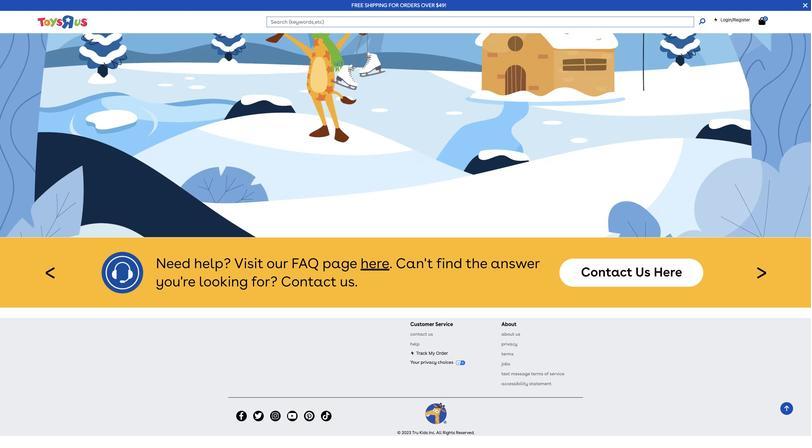 Task type: vqa. For each thing, say whether or not it's contained in the screenshot.
playhouses's &
no



Task type: locate. For each thing, give the bounding box(es) containing it.
your
[[410, 360, 420, 365]]

all
[[436, 430, 442, 435]]

track my order button
[[410, 351, 448, 356]]

statement
[[529, 381, 552, 386]]

terms up jobs
[[502, 351, 514, 357]]

jobs link
[[502, 361, 510, 367]]

over
[[421, 2, 435, 8]]

about
[[502, 321, 517, 328]]

1 vertical spatial terms
[[531, 371, 543, 376]]

2023
[[402, 430, 411, 435]]

privacy
[[502, 342, 517, 347], [421, 360, 437, 365]]

close button image
[[803, 2, 808, 9]]

for
[[389, 2, 399, 8]]

about us
[[502, 332, 520, 337]]

message
[[511, 371, 530, 376]]

login/register
[[721, 17, 750, 22]]

inc.
[[429, 430, 435, 435]]

choices
[[438, 360, 453, 365]]

rights
[[443, 430, 455, 435]]

privacy down track my order button
[[421, 360, 437, 365]]

terms
[[502, 351, 514, 357], [531, 371, 543, 376]]

us right the about
[[516, 332, 520, 337]]

free shipping for orders over $49!
[[352, 2, 447, 8]]

jobs
[[502, 361, 510, 367]]

us down customer service
[[428, 332, 433, 337]]

us
[[428, 332, 433, 337], [516, 332, 520, 337]]

help
[[410, 342, 420, 347]]

1 horizontal spatial us
[[516, 332, 520, 337]]

your privacy choices link
[[410, 360, 465, 365]]

0 vertical spatial privacy
[[502, 342, 517, 347]]

login/register button
[[714, 17, 750, 23]]

help link
[[410, 342, 420, 347]]

None search field
[[267, 17, 705, 27]]

1 us from the left
[[428, 332, 433, 337]]

us for customer service
[[428, 332, 433, 337]]

©
[[397, 430, 401, 435]]

contact us link
[[410, 332, 433, 337]]

your privacy choices
[[410, 360, 455, 365]]

service
[[550, 371, 564, 376]]

0 horizontal spatial privacy
[[421, 360, 437, 365]]

Enter Keyword or Item No. search field
[[267, 17, 694, 27]]

of
[[544, 371, 549, 376]]

2 us from the left
[[516, 332, 520, 337]]

0 horizontal spatial us
[[428, 332, 433, 337]]

text message terms of service link
[[502, 371, 564, 376]]

tru
[[412, 430, 419, 435]]

privacy down about us link
[[502, 342, 517, 347]]

0 horizontal spatial terms
[[502, 351, 514, 357]]

1 horizontal spatial terms
[[531, 371, 543, 376]]

track my order
[[416, 351, 448, 356]]

free
[[352, 2, 364, 8]]

accessibility
[[502, 381, 528, 386]]

shipping
[[365, 2, 387, 8]]

about
[[502, 332, 515, 337]]

terms left "of"
[[531, 371, 543, 376]]

terms link
[[502, 351, 514, 357]]

privacy link
[[502, 342, 517, 347]]



Task type: describe. For each thing, give the bounding box(es) containing it.
$49!
[[436, 2, 447, 8]]

track
[[416, 351, 428, 356]]

contact us
[[410, 332, 433, 337]]

privacy choices icon image
[[456, 361, 465, 365]]

1 horizontal spatial privacy
[[502, 342, 517, 347]]

my
[[429, 351, 435, 356]]

text
[[502, 371, 510, 376]]

accessibility statement
[[502, 381, 552, 386]]

reserved.
[[456, 430, 475, 435]]

0 vertical spatial terms
[[502, 351, 514, 357]]

us for about
[[516, 332, 520, 337]]

accessibility statement link
[[502, 381, 552, 386]]

winter bottom scene desktop image
[[0, 0, 811, 237]]

customer service
[[410, 321, 453, 328]]

order
[[436, 351, 448, 356]]

© 2023 tru kids inc. all rights reserved.
[[397, 430, 475, 435]]

kids
[[420, 430, 428, 435]]

orders
[[400, 2, 420, 8]]

shopping bag image
[[759, 17, 766, 25]]

text message terms of service
[[502, 371, 564, 376]]

about us link
[[502, 332, 520, 337]]

contact
[[410, 332, 427, 337]]

free shipping for orders over $49! link
[[352, 2, 447, 8]]

customer
[[410, 321, 434, 328]]

toys r us image
[[37, 15, 88, 29]]

0 link
[[759, 16, 772, 25]]

service
[[435, 321, 453, 328]]

1 vertical spatial privacy
[[421, 360, 437, 365]]

0
[[764, 16, 767, 21]]



